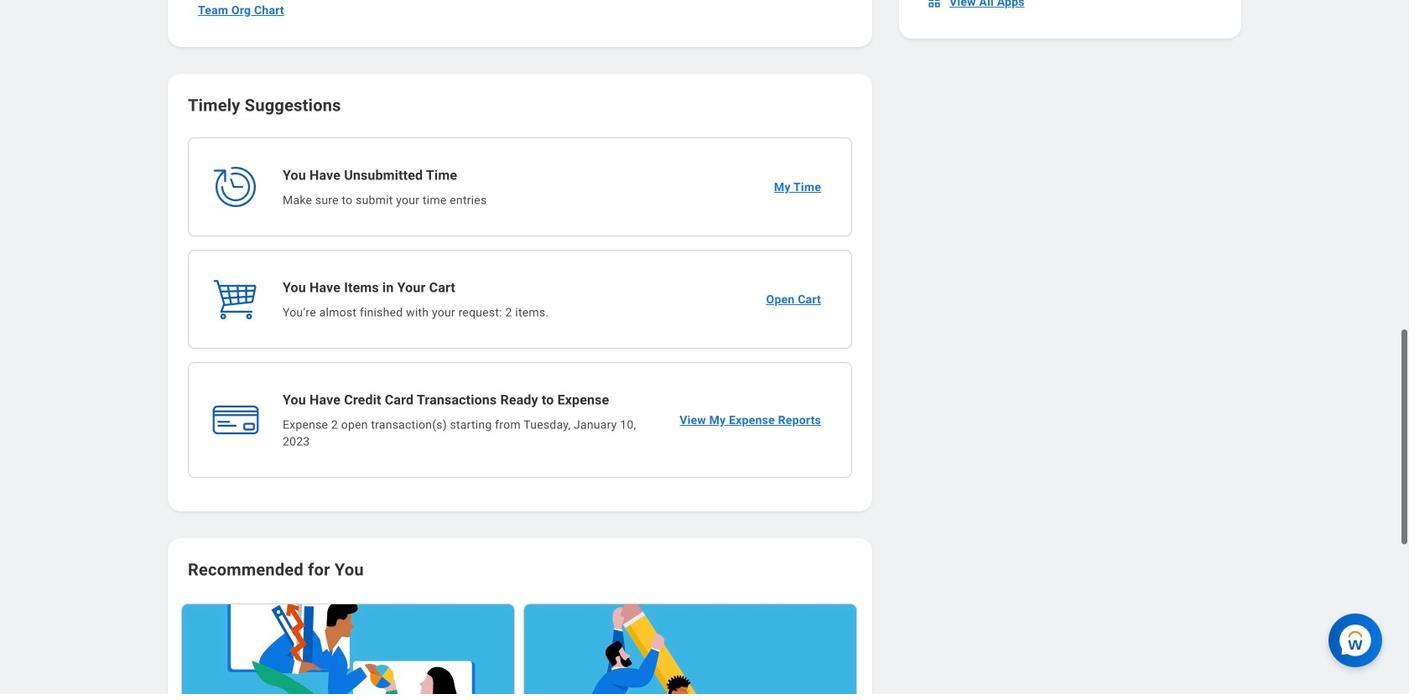 Task type: locate. For each thing, give the bounding box(es) containing it.
list
[[181, 602, 859, 695]]



Task type: vqa. For each thing, say whether or not it's contained in the screenshot.
Understand's your
no



Task type: describe. For each thing, give the bounding box(es) containing it.
nbox image
[[926, 0, 943, 10]]



